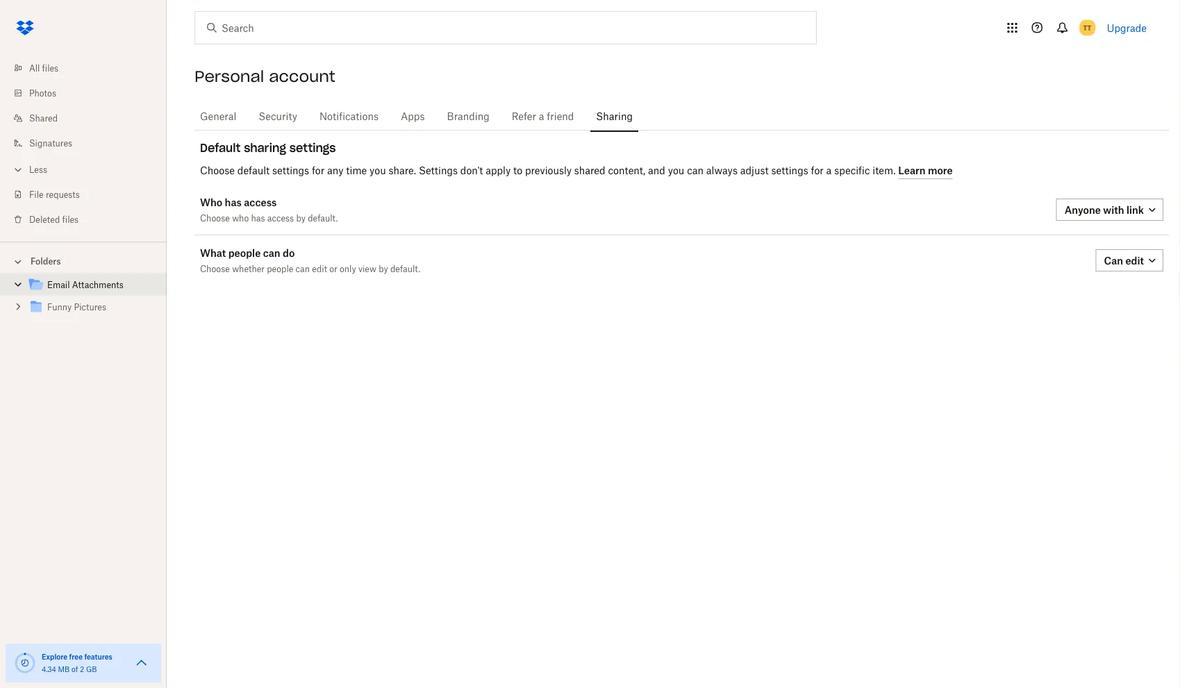 Task type: vqa. For each thing, say whether or not it's contained in the screenshot.
Refer A Friend Tab
yes



Task type: describe. For each thing, give the bounding box(es) containing it.
edit inside dropdown button
[[1126, 255, 1145, 267]]

4.34
[[42, 665, 56, 674]]

what
[[200, 247, 226, 259]]

0 horizontal spatial people
[[228, 247, 261, 259]]

default
[[200, 141, 241, 155]]

learn
[[899, 165, 926, 177]]

group containing email attachments
[[0, 271, 167, 329]]

by inside the who has access choose who has access by default.
[[296, 213, 306, 223]]

file
[[29, 189, 44, 200]]

any
[[327, 165, 344, 177]]

of
[[72, 665, 78, 674]]

do
[[283, 247, 295, 259]]

apply
[[486, 165, 511, 177]]

funny
[[47, 302, 72, 313]]

edit inside what people can do choose whether people can edit or only view by default.
[[312, 264, 327, 274]]

adjust
[[741, 165, 769, 177]]

deleted files
[[29, 214, 79, 225]]

less image
[[11, 163, 25, 177]]

1 vertical spatial access
[[267, 213, 294, 223]]

quota usage element
[[14, 653, 36, 675]]

with
[[1104, 204, 1125, 216]]

apps tab
[[395, 99, 431, 133]]

photos link
[[11, 81, 167, 106]]

attachments
[[72, 280, 123, 290]]

file requests link
[[11, 182, 167, 207]]

can edit button
[[1096, 249, 1164, 272]]

choose default settings for any time you share. settings don't apply to previously shared content, and you can always adjust settings for a specific item. learn more
[[200, 165, 953, 177]]

who
[[232, 213, 249, 223]]

default. inside the who has access choose who has access by default.
[[308, 213, 338, 223]]

branding tab
[[442, 99, 495, 133]]

default sharing settings
[[200, 141, 336, 155]]

0 horizontal spatial has
[[225, 196, 242, 208]]

personal
[[195, 67, 264, 86]]

friend
[[547, 110, 574, 122]]

less
[[29, 164, 47, 175]]

2 you from the left
[[668, 165, 685, 177]]

previously
[[525, 165, 572, 177]]

requests
[[46, 189, 80, 200]]

only
[[340, 264, 356, 274]]

refer
[[512, 110, 536, 122]]

shared link
[[11, 106, 167, 131]]

refer a friend
[[512, 110, 574, 122]]

email
[[47, 280, 70, 290]]

notifications
[[320, 110, 379, 122]]

anyone with link button
[[1057, 199, 1164, 221]]

link
[[1127, 204, 1145, 216]]

1 for from the left
[[312, 165, 325, 177]]

1 horizontal spatial can
[[296, 264, 310, 274]]

folders
[[31, 256, 61, 267]]

files for deleted files
[[62, 214, 79, 225]]

account
[[269, 67, 335, 86]]

whether
[[232, 264, 265, 274]]

general tab
[[195, 99, 242, 133]]

anyone
[[1065, 204, 1101, 216]]

1 choose from the top
[[200, 165, 235, 177]]

gb
[[86, 665, 97, 674]]

free
[[69, 653, 83, 662]]

settings right the adjust
[[772, 165, 809, 177]]

0 vertical spatial access
[[244, 196, 277, 208]]

branding
[[447, 110, 490, 122]]

time
[[346, 165, 367, 177]]

shared
[[29, 113, 58, 123]]

default. inside what people can do choose whether people can edit or only view by default.
[[391, 264, 421, 274]]

all
[[29, 63, 40, 73]]

0 vertical spatial can
[[687, 165, 704, 177]]

tab list containing general
[[195, 97, 1170, 133]]

can
[[1105, 255, 1124, 267]]

by inside what people can do choose whether people can edit or only view by default.
[[379, 264, 388, 274]]

file requests
[[29, 189, 80, 200]]

shared
[[575, 165, 606, 177]]

deleted
[[29, 214, 60, 225]]



Task type: locate. For each thing, give the bounding box(es) containing it.
has
[[225, 196, 242, 208], [251, 213, 265, 223]]

1 horizontal spatial edit
[[1126, 255, 1145, 267]]

you right and
[[668, 165, 685, 177]]

tt
[[1084, 23, 1092, 32]]

0 horizontal spatial you
[[370, 165, 386, 177]]

for left specific
[[811, 165, 824, 177]]

list
[[0, 47, 167, 242]]

1 vertical spatial files
[[62, 214, 79, 225]]

item.
[[873, 165, 896, 177]]

and
[[648, 165, 666, 177]]

tt button
[[1077, 17, 1099, 39]]

2 horizontal spatial can
[[687, 165, 704, 177]]

group
[[0, 271, 167, 329]]

explore
[[42, 653, 68, 662]]

1 vertical spatial default.
[[391, 264, 421, 274]]

folders button
[[0, 251, 167, 271]]

settings down default sharing settings
[[272, 165, 309, 177]]

default.
[[308, 213, 338, 223], [391, 264, 421, 274]]

0 horizontal spatial for
[[312, 165, 325, 177]]

people
[[228, 247, 261, 259], [267, 264, 293, 274]]

2 choose from the top
[[200, 213, 230, 223]]

files right all
[[42, 63, 58, 73]]

default
[[238, 165, 270, 177]]

who has access choose who has access by default.
[[200, 196, 338, 223]]

1 vertical spatial by
[[379, 264, 388, 274]]

0 vertical spatial a
[[539, 110, 544, 122]]

content,
[[608, 165, 646, 177]]

access up who
[[244, 196, 277, 208]]

features
[[84, 653, 112, 662]]

1 vertical spatial can
[[263, 247, 280, 259]]

email attachments
[[47, 280, 123, 290]]

settings
[[419, 165, 458, 177]]

pictures
[[74, 302, 106, 313]]

a
[[539, 110, 544, 122], [827, 165, 832, 177]]

1 vertical spatial people
[[267, 264, 293, 274]]

mb
[[58, 665, 70, 674]]

a inside tab
[[539, 110, 544, 122]]

notifications tab
[[314, 99, 384, 133]]

sharing
[[244, 141, 286, 155]]

sharing tab
[[591, 99, 639, 133]]

signatures link
[[11, 131, 167, 156]]

1 vertical spatial choose
[[200, 213, 230, 223]]

funny pictures link
[[28, 298, 156, 317]]

0 vertical spatial has
[[225, 196, 242, 208]]

edit
[[1126, 255, 1145, 267], [312, 264, 327, 274]]

deleted files link
[[11, 207, 167, 232]]

share.
[[389, 165, 416, 177]]

settings for default
[[272, 165, 309, 177]]

2 vertical spatial can
[[296, 264, 310, 274]]

choose down default
[[200, 165, 235, 177]]

0 horizontal spatial can
[[263, 247, 280, 259]]

0 horizontal spatial a
[[539, 110, 544, 122]]

choose inside what people can do choose whether people can edit or only view by default.
[[200, 264, 230, 274]]

1 horizontal spatial files
[[62, 214, 79, 225]]

1 horizontal spatial has
[[251, 213, 265, 223]]

anyone with link
[[1065, 204, 1145, 216]]

by up what people can do choose whether people can edit or only view by default.
[[296, 213, 306, 223]]

1 you from the left
[[370, 165, 386, 177]]

apps
[[401, 110, 425, 122]]

settings for sharing
[[290, 141, 336, 155]]

to
[[514, 165, 523, 177]]

people down do
[[267, 264, 293, 274]]

2 for from the left
[[811, 165, 824, 177]]

0 horizontal spatial edit
[[312, 264, 327, 274]]

what people can do choose whether people can edit or only view by default.
[[200, 247, 421, 274]]

list containing all files
[[0, 47, 167, 242]]

2
[[80, 665, 84, 674]]

0 vertical spatial default.
[[308, 213, 338, 223]]

you right time
[[370, 165, 386, 177]]

view
[[358, 264, 377, 274]]

for left any
[[312, 165, 325, 177]]

always
[[707, 165, 738, 177]]

0 vertical spatial people
[[228, 247, 261, 259]]

by
[[296, 213, 306, 223], [379, 264, 388, 274]]

funny pictures
[[47, 302, 106, 313]]

signatures
[[29, 138, 72, 148]]

files
[[42, 63, 58, 73], [62, 214, 79, 225]]

settings up any
[[290, 141, 336, 155]]

upgrade link
[[1107, 22, 1147, 34]]

1 horizontal spatial by
[[379, 264, 388, 274]]

can
[[687, 165, 704, 177], [263, 247, 280, 259], [296, 264, 310, 274]]

security tab
[[253, 99, 303, 133]]

choose inside the who has access choose who has access by default.
[[200, 213, 230, 223]]

3 choose from the top
[[200, 264, 230, 274]]

has right who
[[251, 213, 265, 223]]

security
[[259, 110, 297, 122]]

default. up what people can do choose whether people can edit or only view by default.
[[308, 213, 338, 223]]

1 horizontal spatial people
[[267, 264, 293, 274]]

1 vertical spatial a
[[827, 165, 832, 177]]

refer a friend tab
[[506, 99, 580, 133]]

upgrade
[[1107, 22, 1147, 34]]

can left the always
[[687, 165, 704, 177]]

all files link
[[11, 56, 167, 81]]

edit right can
[[1126, 255, 1145, 267]]

choose down the who
[[200, 213, 230, 223]]

1 vertical spatial has
[[251, 213, 265, 223]]

0 horizontal spatial by
[[296, 213, 306, 223]]

access up do
[[267, 213, 294, 223]]

1 horizontal spatial default.
[[391, 264, 421, 274]]

1 horizontal spatial you
[[668, 165, 685, 177]]

0 vertical spatial files
[[42, 63, 58, 73]]

you
[[370, 165, 386, 177], [668, 165, 685, 177]]

0 vertical spatial by
[[296, 213, 306, 223]]

files right deleted
[[62, 214, 79, 225]]

1 horizontal spatial a
[[827, 165, 832, 177]]

by right view
[[379, 264, 388, 274]]

personal account
[[195, 67, 335, 86]]

can edit
[[1105, 255, 1145, 267]]

settings
[[290, 141, 336, 155], [272, 165, 309, 177], [772, 165, 809, 177]]

0 horizontal spatial files
[[42, 63, 58, 73]]

default. right view
[[391, 264, 421, 274]]

access
[[244, 196, 277, 208], [267, 213, 294, 223]]

for
[[312, 165, 325, 177], [811, 165, 824, 177]]

don't
[[461, 165, 483, 177]]

tab list
[[195, 97, 1170, 133]]

1 horizontal spatial for
[[811, 165, 824, 177]]

learn more button
[[899, 163, 953, 179]]

can left do
[[263, 247, 280, 259]]

general
[[200, 110, 236, 122]]

who
[[200, 196, 223, 208]]

2 vertical spatial choose
[[200, 264, 230, 274]]

0 vertical spatial choose
[[200, 165, 235, 177]]

files for all files
[[42, 63, 58, 73]]

people up whether
[[228, 247, 261, 259]]

photos
[[29, 88, 56, 98]]

more
[[928, 165, 953, 177]]

edit left or
[[312, 264, 327, 274]]

choose down what on the top of page
[[200, 264, 230, 274]]

specific
[[835, 165, 870, 177]]

can left or
[[296, 264, 310, 274]]

choose
[[200, 165, 235, 177], [200, 213, 230, 223], [200, 264, 230, 274]]

explore free features 4.34 mb of 2 gb
[[42, 653, 112, 674]]

all files
[[29, 63, 58, 73]]

sharing
[[596, 110, 633, 122]]

0 horizontal spatial default.
[[308, 213, 338, 223]]

Search text field
[[222, 20, 788, 35]]

or
[[330, 264, 338, 274]]

dropbox image
[[11, 14, 39, 42]]

a left specific
[[827, 165, 832, 177]]

email attachments link
[[28, 276, 156, 295]]

a right refer
[[539, 110, 544, 122]]

has up who
[[225, 196, 242, 208]]



